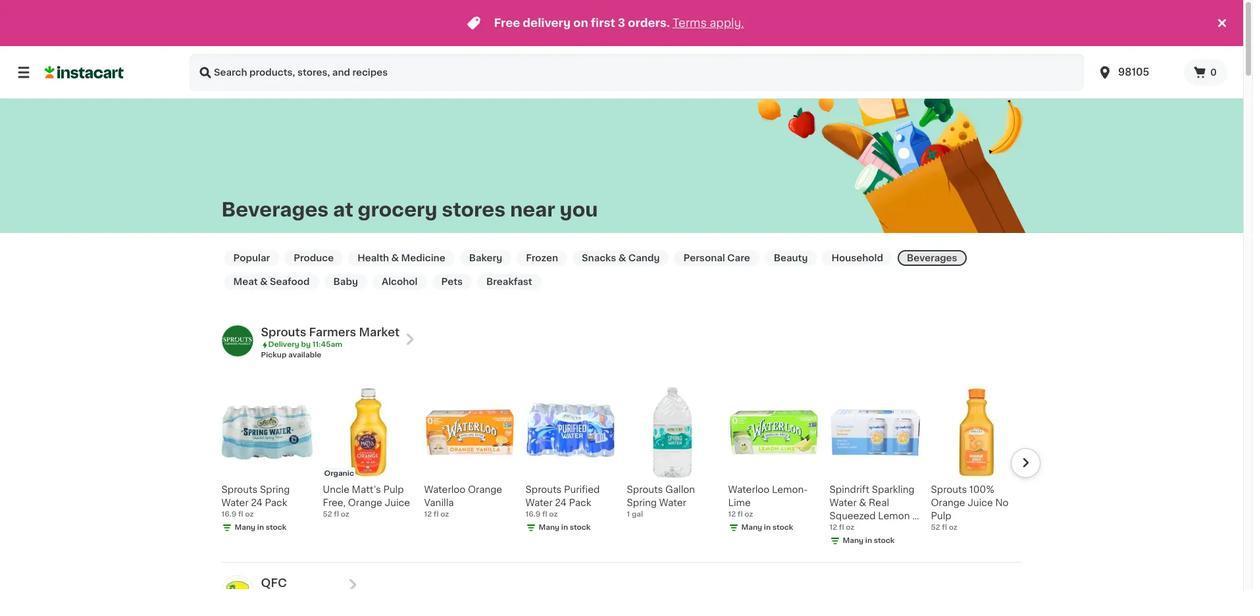 Task type: describe. For each thing, give the bounding box(es) containing it.
waterloo orange vanilla 12 fl oz
[[424, 485, 503, 518]]

sprouts gallon spring water 1 gal
[[627, 485, 695, 518]]

medicine
[[401, 254, 446, 263]]

instacart logo image
[[45, 65, 124, 80]]

baby link
[[324, 274, 367, 290]]

pickup available
[[261, 352, 322, 359]]

snacks & candy
[[582, 254, 660, 263]]

produce link
[[285, 250, 343, 266]]

oz inside waterloo orange vanilla 12 fl oz
[[441, 511, 449, 518]]

baby
[[334, 277, 358, 286]]

household
[[832, 254, 884, 263]]

16.9 for sprouts purified water 24 pack
[[526, 511, 541, 518]]

health & medicine
[[358, 254, 446, 263]]

sprouts for sprouts spring water 24 pack 16.9 fl oz
[[222, 485, 258, 495]]

health
[[358, 254, 389, 263]]

real
[[869, 498, 890, 508]]

meat & seafood
[[233, 277, 310, 286]]

purified
[[564, 485, 600, 495]]

matt's
[[352, 485, 381, 495]]

free
[[494, 18, 520, 28]]

oz inside sprouts spring water 24 pack 16.9 fl oz
[[245, 511, 254, 518]]

qfc
[[261, 578, 287, 589]]

beverages for beverages
[[907, 254, 958, 263]]

water for sprouts spring water 24 pack 16.9 fl oz
[[222, 498, 249, 508]]

98105
[[1119, 67, 1150, 77]]

you
[[560, 200, 598, 219]]

squeezed
[[830, 512, 876, 521]]

oz inside waterloo lemon- lime 12 fl oz
[[745, 511, 753, 518]]

many for waterloo lemon- lime
[[742, 524, 763, 531]]

98105 button
[[1090, 54, 1185, 91]]

12 fl oz
[[830, 524, 855, 531]]

oz inside sprouts purified water 24 pack 16.9 fl oz
[[549, 511, 558, 518]]

no
[[996, 498, 1009, 508]]

meat & seafood link
[[224, 274, 319, 290]]

2 horizontal spatial 12
[[830, 524, 838, 531]]

& for snacks
[[619, 254, 626, 263]]

terms apply. link
[[673, 18, 744, 28]]

lemon
[[879, 512, 910, 521]]

spindrift sparkling water & real squeezed lemon 8 pack
[[830, 485, 919, 534]]

0 button
[[1185, 59, 1228, 86]]

market
[[359, 327, 400, 338]]

seafood
[[270, 277, 310, 286]]

in for lemon-
[[764, 524, 771, 531]]

pets link
[[432, 274, 472, 290]]

alcohol
[[382, 277, 418, 286]]

sprouts spring water 24 pack 16.9 fl oz
[[222, 485, 290, 518]]

waterloo for vanilla
[[424, 485, 466, 495]]

52 for uncle matt's pulp free, orange juice
[[323, 511, 332, 518]]

care
[[728, 254, 750, 263]]

oz inside sprouts 100% orange juice no pulp 52 fl oz
[[949, 524, 958, 531]]

beverages link
[[898, 250, 967, 266]]

0
[[1211, 68, 1218, 77]]

uncle matt's pulp free, orange juice 52 fl oz
[[323, 485, 410, 518]]

bakery link
[[460, 250, 512, 266]]

alcohol link
[[373, 274, 427, 290]]

pickup
[[261, 352, 287, 359]]

health & medicine link
[[348, 250, 455, 266]]

stock for spindrift sparkling water & real squeezed lemon 8 pack
[[874, 537, 895, 545]]

lime
[[729, 498, 751, 508]]

qfc link
[[222, 568, 359, 589]]

3
[[618, 18, 626, 28]]

sprouts farmers market
[[261, 327, 400, 338]]

in for spring
[[257, 524, 264, 531]]

in down the squeezed
[[866, 537, 873, 545]]

by
[[301, 341, 311, 348]]

item carousel region
[[203, 382, 1041, 557]]

bakery
[[469, 254, 503, 263]]

stock for sprouts spring water 24 pack
[[266, 524, 287, 531]]

fl inside uncle matt's pulp free, orange juice 52 fl oz
[[334, 511, 339, 518]]

52 for sprouts 100% orange juice no pulp
[[931, 524, 941, 531]]

pulp inside sprouts 100% orange juice no pulp 52 fl oz
[[931, 512, 952, 521]]

many in stock for spring
[[235, 524, 287, 531]]

frozen link
[[517, 250, 568, 266]]

sparkling
[[872, 485, 915, 495]]

household link
[[823, 250, 893, 266]]

pack inside spindrift sparkling water & real squeezed lemon 8 pack
[[830, 525, 852, 534]]

spring inside sprouts spring water 24 pack 16.9 fl oz
[[260, 485, 290, 495]]

orange inside waterloo orange vanilla 12 fl oz
[[468, 485, 503, 495]]

first
[[591, 18, 616, 28]]

lemon-
[[772, 485, 808, 495]]

spring inside sprouts gallon spring water 1 gal
[[627, 498, 657, 508]]

delivery by 11:45am
[[268, 341, 342, 348]]

1
[[627, 511, 630, 518]]

98105 button
[[1098, 54, 1177, 91]]

free,
[[323, 498, 346, 508]]



Task type: vqa. For each thing, say whether or not it's contained in the screenshot.
the bottommost Value & Gift Sets link
no



Task type: locate. For each thing, give the bounding box(es) containing it.
sprouts 100% orange juice no pulp 52 fl oz
[[931, 485, 1009, 531]]

spindrift
[[830, 485, 870, 495]]

orange
[[468, 485, 503, 495], [348, 498, 383, 508], [931, 498, 966, 508]]

juice inside uncle matt's pulp free, orange juice 52 fl oz
[[385, 498, 410, 508]]

24
[[251, 498, 263, 508], [555, 498, 567, 508]]

fl inside sprouts purified water 24 pack 16.9 fl oz
[[543, 511, 548, 518]]

sprouts for sprouts 100% orange juice no pulp 52 fl oz
[[931, 485, 968, 495]]

pack inside sprouts spring water 24 pack 16.9 fl oz
[[265, 498, 287, 508]]

juice inside sprouts 100% orange juice no pulp 52 fl oz
[[968, 498, 994, 508]]

stock down lemon
[[874, 537, 895, 545]]

None search field
[[190, 54, 1085, 91]]

& for meat
[[260, 277, 268, 286]]

0 horizontal spatial pack
[[265, 498, 287, 508]]

0 vertical spatial spring
[[260, 485, 290, 495]]

available
[[288, 352, 322, 359]]

fl
[[238, 511, 243, 518], [334, 511, 339, 518], [434, 511, 439, 518], [543, 511, 548, 518], [738, 511, 743, 518], [839, 524, 844, 531], [942, 524, 948, 531]]

water
[[222, 498, 249, 508], [526, 498, 553, 508], [659, 498, 687, 508], [830, 498, 857, 508]]

sprouts inside sprouts purified water 24 pack 16.9 fl oz
[[526, 485, 562, 495]]

2 horizontal spatial orange
[[931, 498, 966, 508]]

in
[[257, 524, 264, 531], [562, 524, 568, 531], [764, 524, 771, 531], [866, 537, 873, 545]]

sprouts inside sprouts 100% orange juice no pulp 52 fl oz
[[931, 485, 968, 495]]

sprouts
[[261, 327, 306, 338], [222, 485, 258, 495], [526, 485, 562, 495], [627, 485, 663, 495], [931, 485, 968, 495]]

water for sprouts purified water 24 pack 16.9 fl oz
[[526, 498, 553, 508]]

pack for purified
[[569, 498, 592, 508]]

many down "12 fl oz"
[[843, 537, 864, 545]]

fl inside sprouts 100% orange juice no pulp 52 fl oz
[[942, 524, 948, 531]]

& right the health
[[391, 254, 399, 263]]

pulp inside uncle matt's pulp free, orange juice 52 fl oz
[[383, 485, 404, 495]]

1 vertical spatial pulp
[[931, 512, 952, 521]]

stock for sprouts purified water 24 pack
[[570, 524, 591, 531]]

sprouts farmers market image
[[222, 325, 253, 357]]

1 horizontal spatial spring
[[627, 498, 657, 508]]

4 water from the left
[[830, 498, 857, 508]]

juice
[[385, 498, 410, 508], [968, 498, 994, 508]]

in down waterloo lemon- lime 12 fl oz
[[764, 524, 771, 531]]

100%
[[970, 485, 995, 495]]

0 horizontal spatial 16.9
[[222, 511, 237, 518]]

2 horizontal spatial pack
[[830, 525, 852, 534]]

Search field
[[190, 54, 1085, 91]]

pulp right matt's
[[383, 485, 404, 495]]

delivery
[[523, 18, 571, 28]]

pulp right 8
[[931, 512, 952, 521]]

24 inside sprouts purified water 24 pack 16.9 fl oz
[[555, 498, 567, 508]]

1 horizontal spatial juice
[[968, 498, 994, 508]]

2 24 from the left
[[555, 498, 567, 508]]

water inside sprouts spring water 24 pack 16.9 fl oz
[[222, 498, 249, 508]]

orange inside sprouts 100% orange juice no pulp 52 fl oz
[[931, 498, 966, 508]]

2 16.9 from the left
[[526, 511, 541, 518]]

& right meat
[[260, 277, 268, 286]]

orders.
[[628, 18, 670, 28]]

2 juice from the left
[[968, 498, 994, 508]]

0 horizontal spatial juice
[[385, 498, 410, 508]]

water for spindrift sparkling water & real squeezed lemon 8 pack
[[830, 498, 857, 508]]

beverages for beverages at grocery stores near you
[[222, 200, 329, 219]]

waterloo lemon- lime 12 fl oz
[[729, 485, 808, 518]]

water inside spindrift sparkling water & real squeezed lemon 8 pack
[[830, 498, 857, 508]]

stock down sprouts spring water 24 pack 16.9 fl oz
[[266, 524, 287, 531]]

beverages at grocery stores near you main content
[[0, 90, 1244, 589]]

8
[[913, 512, 919, 521]]

24 inside sprouts spring water 24 pack 16.9 fl oz
[[251, 498, 263, 508]]

stock for waterloo lemon- lime
[[773, 524, 794, 531]]

juice down 100%
[[968, 498, 994, 508]]

meat
[[233, 277, 258, 286]]

many
[[235, 524, 256, 531], [539, 524, 560, 531], [742, 524, 763, 531], [843, 537, 864, 545]]

popular link
[[224, 250, 279, 266]]

frozen
[[526, 254, 558, 263]]

12
[[424, 511, 432, 518], [729, 511, 736, 518], [830, 524, 838, 531]]

many for sprouts spring water 24 pack
[[235, 524, 256, 531]]

waterloo up vanilla
[[424, 485, 466, 495]]

breakfast link
[[477, 274, 542, 290]]

grocery
[[358, 200, 438, 219]]

water inside sprouts gallon spring water 1 gal
[[659, 498, 687, 508]]

1 horizontal spatial orange
[[468, 485, 503, 495]]

24 for spring
[[251, 498, 263, 508]]

1 horizontal spatial 24
[[555, 498, 567, 508]]

apply.
[[710, 18, 744, 28]]

orange inside uncle matt's pulp free, orange juice 52 fl oz
[[348, 498, 383, 508]]

0 horizontal spatial waterloo
[[424, 485, 466, 495]]

1 waterloo from the left
[[424, 485, 466, 495]]

1 juice from the left
[[385, 498, 410, 508]]

organic
[[324, 470, 354, 477]]

& inside spindrift sparkling water & real squeezed lemon 8 pack
[[859, 498, 867, 508]]

many in stock down sprouts spring water 24 pack 16.9 fl oz
[[235, 524, 287, 531]]

breakfast
[[487, 277, 533, 286]]

16.9 inside sprouts spring water 24 pack 16.9 fl oz
[[222, 511, 237, 518]]

spring left the uncle
[[260, 485, 290, 495]]

farmers
[[309, 327, 356, 338]]

1 16.9 from the left
[[222, 511, 237, 518]]

0 vertical spatial pulp
[[383, 485, 404, 495]]

gal
[[632, 511, 643, 518]]

pack inside sprouts purified water 24 pack 16.9 fl oz
[[569, 498, 592, 508]]

sprouts inside sprouts gallon spring water 1 gal
[[627, 485, 663, 495]]

0 horizontal spatial pulp
[[383, 485, 404, 495]]

uncle
[[323, 485, 350, 495]]

1 horizontal spatial 12
[[729, 511, 736, 518]]

fl inside waterloo lemon- lime 12 fl oz
[[738, 511, 743, 518]]

fl inside waterloo orange vanilla 12 fl oz
[[434, 511, 439, 518]]

1 horizontal spatial pulp
[[931, 512, 952, 521]]

pack for spring
[[265, 498, 287, 508]]

waterloo inside waterloo lemon- lime 12 fl oz
[[729, 485, 770, 495]]

0 vertical spatial beverages
[[222, 200, 329, 219]]

12 inside waterloo lemon- lime 12 fl oz
[[729, 511, 736, 518]]

on
[[574, 18, 589, 28]]

many in stock down waterloo lemon- lime 12 fl oz
[[742, 524, 794, 531]]

spring up gal
[[627, 498, 657, 508]]

2 waterloo from the left
[[729, 485, 770, 495]]

waterloo for lime
[[729, 485, 770, 495]]

12 inside waterloo orange vanilla 12 fl oz
[[424, 511, 432, 518]]

pack down the purified
[[569, 498, 592, 508]]

fl inside sprouts spring water 24 pack 16.9 fl oz
[[238, 511, 243, 518]]

oz inside uncle matt's pulp free, orange juice 52 fl oz
[[341, 511, 350, 518]]

snacks & candy link
[[573, 250, 669, 266]]

waterloo up lime
[[729, 485, 770, 495]]

1 horizontal spatial waterloo
[[729, 485, 770, 495]]

gallon
[[666, 485, 695, 495]]

0 horizontal spatial orange
[[348, 498, 383, 508]]

1 vertical spatial beverages
[[907, 254, 958, 263]]

0 horizontal spatial 24
[[251, 498, 263, 508]]

16.9 inside sprouts purified water 24 pack 16.9 fl oz
[[526, 511, 541, 518]]

many for sprouts purified water 24 pack
[[539, 524, 560, 531]]

limited time offer region
[[0, 0, 1215, 46]]

& for health
[[391, 254, 399, 263]]

& left real
[[859, 498, 867, 508]]

snacks
[[582, 254, 617, 263]]

&
[[391, 254, 399, 263], [619, 254, 626, 263], [260, 277, 268, 286], [859, 498, 867, 508]]

many down sprouts purified water 24 pack 16.9 fl oz
[[539, 524, 560, 531]]

sprouts for sprouts farmers market
[[261, 327, 306, 338]]

12 down lime
[[729, 511, 736, 518]]

52
[[323, 511, 332, 518], [931, 524, 941, 531]]

1 horizontal spatial 16.9
[[526, 511, 541, 518]]

water inside sprouts purified water 24 pack 16.9 fl oz
[[526, 498, 553, 508]]

0 horizontal spatial beverages
[[222, 200, 329, 219]]

in down sprouts purified water 24 pack 16.9 fl oz
[[562, 524, 568, 531]]

16.9 for sprouts spring water 24 pack
[[222, 511, 237, 518]]

many down sprouts spring water 24 pack 16.9 fl oz
[[235, 524, 256, 531]]

free delivery on first 3 orders. terms apply.
[[494, 18, 744, 28]]

1 horizontal spatial pack
[[569, 498, 592, 508]]

pack
[[265, 498, 287, 508], [569, 498, 592, 508], [830, 525, 852, 534]]

1 vertical spatial 52
[[931, 524, 941, 531]]

many in stock down the squeezed
[[843, 537, 895, 545]]

in down sprouts spring water 24 pack 16.9 fl oz
[[257, 524, 264, 531]]

pets
[[442, 277, 463, 286]]

pack left free,
[[265, 498, 287, 508]]

sprouts for sprouts gallon spring water 1 gal
[[627, 485, 663, 495]]

11:45am
[[313, 341, 342, 348]]

terms
[[673, 18, 707, 28]]

produce
[[294, 254, 334, 263]]

delivery
[[268, 341, 299, 348]]

& left candy
[[619, 254, 626, 263]]

many in stock for lemon-
[[742, 524, 794, 531]]

candy
[[629, 254, 660, 263]]

vanilla
[[424, 498, 454, 508]]

52 inside uncle matt's pulp free, orange juice 52 fl oz
[[323, 511, 332, 518]]

1 vertical spatial spring
[[627, 498, 657, 508]]

1 horizontal spatial beverages
[[907, 254, 958, 263]]

2 water from the left
[[526, 498, 553, 508]]

near
[[510, 200, 556, 219]]

stores
[[442, 200, 506, 219]]

waterloo
[[424, 485, 466, 495], [729, 485, 770, 495]]

0 horizontal spatial 12
[[424, 511, 432, 518]]

1 horizontal spatial 52
[[931, 524, 941, 531]]

0 vertical spatial 52
[[323, 511, 332, 518]]

sprouts purified water 24 pack 16.9 fl oz
[[526, 485, 600, 518]]

0 horizontal spatial spring
[[260, 485, 290, 495]]

beauty link
[[765, 250, 817, 266]]

spring
[[260, 485, 290, 495], [627, 498, 657, 508]]

stock
[[266, 524, 287, 531], [570, 524, 591, 531], [773, 524, 794, 531], [874, 537, 895, 545]]

many in stock for purified
[[539, 524, 591, 531]]

many for spindrift sparkling water & real squeezed lemon 8 pack
[[843, 537, 864, 545]]

24 for purified
[[555, 498, 567, 508]]

1 24 from the left
[[251, 498, 263, 508]]

personal care link
[[675, 250, 760, 266]]

waterloo inside waterloo orange vanilla 12 fl oz
[[424, 485, 466, 495]]

beverages at grocery stores near you
[[222, 200, 598, 219]]

pack down the squeezed
[[830, 525, 852, 534]]

12 for vanilla
[[424, 511, 432, 518]]

52 inside sprouts 100% orange juice no pulp 52 fl oz
[[931, 524, 941, 531]]

sprouts for sprouts purified water 24 pack 16.9 fl oz
[[526, 485, 562, 495]]

stock down waterloo lemon- lime 12 fl oz
[[773, 524, 794, 531]]

beverages
[[222, 200, 329, 219], [907, 254, 958, 263]]

0 horizontal spatial 52
[[323, 511, 332, 518]]

sprouts inside sprouts spring water 24 pack 16.9 fl oz
[[222, 485, 258, 495]]

stock down sprouts purified water 24 pack 16.9 fl oz
[[570, 524, 591, 531]]

personal care
[[684, 254, 750, 263]]

12 for lime
[[729, 511, 736, 518]]

beauty
[[774, 254, 808, 263]]

in for purified
[[562, 524, 568, 531]]

at
[[333, 200, 353, 219]]

12 down the squeezed
[[830, 524, 838, 531]]

juice left vanilla
[[385, 498, 410, 508]]

1 water from the left
[[222, 498, 249, 508]]

12 down vanilla
[[424, 511, 432, 518]]

16.9
[[222, 511, 237, 518], [526, 511, 541, 518]]

popular
[[233, 254, 270, 263]]

3 water from the left
[[659, 498, 687, 508]]

many down lime
[[742, 524, 763, 531]]

many in stock down sprouts purified water 24 pack 16.9 fl oz
[[539, 524, 591, 531]]

personal
[[684, 254, 725, 263]]



